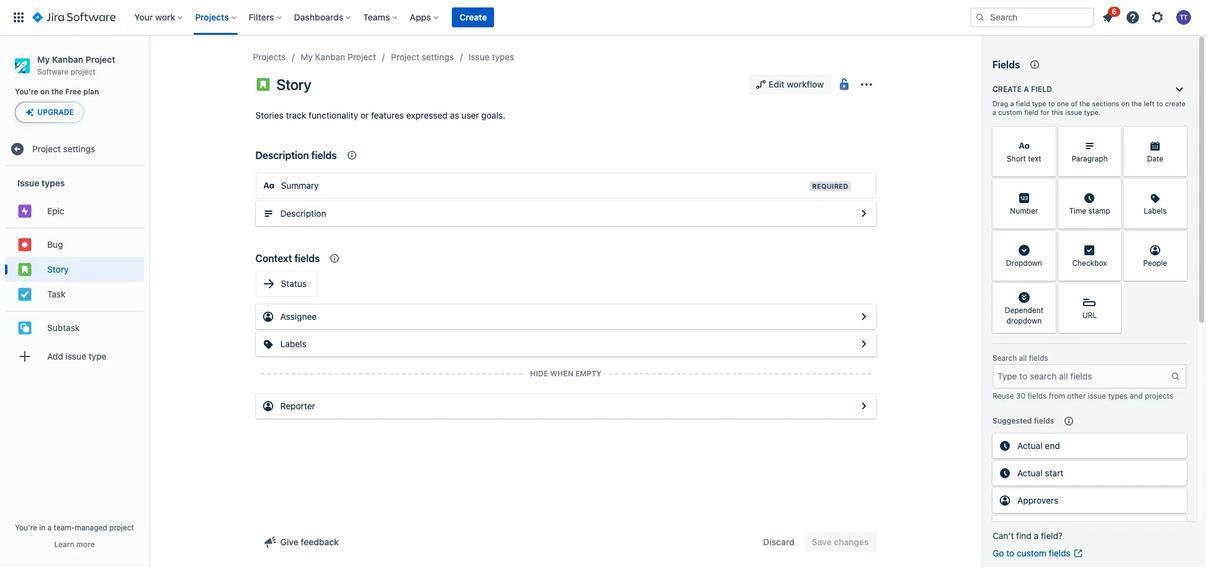 Task type: vqa. For each thing, say whether or not it's contained in the screenshot.
Host
no



Task type: describe. For each thing, give the bounding box(es) containing it.
search image
[[976, 12, 986, 22]]

fields right 30
[[1028, 391, 1047, 401]]

types inside issue types link
[[492, 52, 515, 62]]

fields left 'this link will be opened in a new tab' image
[[1049, 548, 1071, 558]]

your profile and settings image
[[1177, 10, 1192, 25]]

2 vertical spatial field
[[1025, 108, 1039, 116]]

actual for actual end
[[1018, 440, 1043, 451]]

2 horizontal spatial the
[[1132, 99, 1143, 107]]

atlas
[[1018, 522, 1038, 533]]

epic
[[47, 206, 64, 216]]

issue for issue types link on the top left
[[469, 52, 490, 62]]

software
[[37, 67, 69, 76]]

create button
[[452, 7, 495, 27]]

text
[[1029, 154, 1042, 164]]

required
[[813, 182, 849, 190]]

projects button
[[191, 7, 241, 27]]

stories track functionality or features expressed as user goals.
[[256, 110, 506, 121]]

on inside drag a field type to one of the sections on the left to create a custom field for this issue type.
[[1122, 99, 1130, 107]]

0 horizontal spatial project settings
[[32, 143, 95, 154]]

appswitcher icon image
[[11, 10, 26, 25]]

1 horizontal spatial to
[[1049, 99, 1056, 107]]

my kanban project link
[[301, 50, 376, 65]]

6
[[1113, 7, 1117, 16]]

type inside button
[[89, 351, 106, 361]]

more information image for paragraph
[[1106, 128, 1121, 143]]

find
[[1017, 530, 1032, 541]]

dependent
[[1005, 306, 1044, 315]]

0 vertical spatial on
[[40, 87, 49, 96]]

edit workflow
[[769, 79, 825, 89]]

features
[[371, 110, 404, 121]]

actual start
[[1018, 468, 1064, 478]]

teams
[[363, 12, 390, 22]]

group containing issue types
[[5, 167, 144, 377]]

more options image
[[859, 77, 874, 92]]

approvers
[[1018, 495, 1059, 506]]

more information about the context fields image for description fields
[[344, 148, 359, 163]]

learn more
[[54, 540, 95, 549]]

add issue type image
[[17, 349, 32, 364]]

1 horizontal spatial the
[[1080, 99, 1091, 107]]

apps button
[[406, 7, 444, 27]]

upgrade
[[37, 108, 74, 117]]

reporter button
[[256, 394, 877, 419]]

fields
[[993, 59, 1021, 70]]

2 horizontal spatial types
[[1109, 391, 1128, 401]]

your work button
[[131, 7, 188, 27]]

reuse
[[993, 391, 1015, 401]]

end
[[1046, 440, 1061, 451]]

time
[[1070, 206, 1087, 216]]

short
[[1007, 154, 1027, 164]]

a right in
[[48, 523, 52, 532]]

banner containing your work
[[0, 0, 1207, 35]]

notifications image
[[1101, 10, 1116, 25]]

0 vertical spatial labels
[[1145, 206, 1168, 216]]

fields up summary
[[312, 150, 337, 161]]

from
[[1050, 391, 1066, 401]]

bug link
[[5, 233, 144, 257]]

field for create
[[1032, 84, 1053, 94]]

your
[[134, 12, 153, 22]]

1 horizontal spatial story
[[277, 76, 311, 93]]

issue type icon image
[[256, 77, 271, 92]]

give feedback button
[[256, 532, 347, 552]]

approvers button
[[993, 488, 1188, 513]]

add
[[47, 351, 63, 361]]

project down upgrade button
[[32, 143, 61, 154]]

more information about the suggested fields image
[[1062, 414, 1077, 429]]

drag a field type to one of the sections on the left to create a custom field for this issue type.
[[993, 99, 1186, 116]]

teams button
[[360, 7, 403, 27]]

issue types link
[[469, 50, 515, 65]]

goals.
[[482, 110, 506, 121]]

a right the drag at the right of the page
[[1011, 99, 1015, 107]]

a right find
[[1035, 530, 1039, 541]]

drag
[[993, 99, 1009, 107]]

dropdown
[[1007, 259, 1043, 268]]

1 vertical spatial types
[[42, 178, 65, 188]]

create a field
[[993, 84, 1053, 94]]

30
[[1017, 391, 1026, 401]]

assignee button
[[256, 304, 877, 329]]

projects
[[1146, 391, 1174, 401]]

start
[[1046, 468, 1064, 478]]

open field configuration image
[[857, 337, 872, 352]]

paragraph
[[1072, 154, 1108, 164]]

0 horizontal spatial project settings link
[[5, 137, 144, 162]]

2 horizontal spatial issue
[[1089, 391, 1107, 401]]

atlas project key
[[1018, 522, 1085, 533]]

help image
[[1126, 10, 1141, 25]]

my for my kanban project software project
[[37, 54, 50, 65]]

suggested
[[993, 416, 1033, 425]]

0 horizontal spatial to
[[1007, 548, 1015, 558]]

fields right all
[[1030, 353, 1049, 363]]

go
[[993, 548, 1005, 558]]

discard
[[764, 537, 795, 547]]

fields up status
[[295, 253, 320, 264]]

type inside drag a field type to one of the sections on the left to create a custom field for this issue type.
[[1033, 99, 1047, 107]]

open field configuration image for assignee
[[857, 309, 872, 324]]

my kanban project software project
[[37, 54, 115, 76]]

description for description fields
[[256, 150, 309, 161]]

description button
[[256, 201, 877, 226]]

stories
[[256, 110, 284, 121]]

projects link
[[253, 50, 286, 65]]

create for create
[[460, 12, 487, 22]]

you're on the free plan
[[15, 87, 99, 96]]

dependent dropdown
[[1005, 306, 1044, 325]]

create
[[1166, 99, 1186, 107]]

more information about the context fields image for context fields
[[328, 251, 343, 266]]

settings image
[[1151, 10, 1166, 25]]

url
[[1083, 311, 1098, 320]]

add issue type
[[47, 351, 106, 361]]

more information about the fields image
[[1028, 57, 1043, 72]]

your work
[[134, 12, 175, 22]]

1 horizontal spatial project
[[109, 523, 134, 532]]

can't
[[993, 530, 1015, 541]]

summary
[[281, 180, 319, 191]]

story inside group
[[47, 264, 69, 274]]

Search field
[[971, 7, 1095, 27]]

kanban for my kanban project
[[315, 52, 345, 62]]

work
[[155, 12, 175, 22]]

subtask
[[47, 322, 80, 333]]

0 vertical spatial settings
[[422, 52, 454, 62]]

reuse 30 fields from other issue types and projects
[[993, 391, 1174, 401]]

plan
[[83, 87, 99, 96]]

reporter
[[280, 401, 315, 411]]

project down teams on the top
[[348, 52, 376, 62]]



Task type: locate. For each thing, give the bounding box(es) containing it.
actual end button
[[993, 434, 1188, 458]]

0 horizontal spatial the
[[51, 87, 63, 96]]

on
[[40, 87, 49, 96], [1122, 99, 1130, 107]]

create up the drag at the right of the page
[[993, 84, 1022, 94]]

description up summary
[[256, 150, 309, 161]]

for
[[1041, 108, 1050, 116]]

types left and
[[1109, 391, 1128, 401]]

my right the projects link
[[301, 52, 313, 62]]

kanban down dashboards popup button
[[315, 52, 345, 62]]

1 vertical spatial type
[[89, 351, 106, 361]]

project
[[348, 52, 376, 62], [391, 52, 420, 62], [86, 54, 115, 65], [32, 143, 61, 154]]

banner
[[0, 0, 1207, 35]]

1 horizontal spatial my
[[301, 52, 313, 62]]

more information image down sections
[[1106, 128, 1121, 143]]

all
[[1020, 353, 1028, 363]]

atlas project key button
[[993, 516, 1188, 540]]

settings down the apps popup button
[[422, 52, 454, 62]]

when
[[550, 369, 574, 378]]

field?
[[1042, 530, 1063, 541]]

2 open field configuration image from the top
[[857, 309, 872, 324]]

stamp
[[1089, 206, 1111, 216]]

more information image
[[1040, 128, 1055, 143], [1106, 128, 1121, 143]]

projects up issue type icon
[[253, 52, 286, 62]]

0 vertical spatial types
[[492, 52, 515, 62]]

you're up upgrade button
[[15, 87, 38, 96]]

project down apps
[[391, 52, 420, 62]]

give feedback
[[280, 537, 339, 547]]

more information about the context fields image right the context fields
[[328, 251, 343, 266]]

0 horizontal spatial projects
[[195, 12, 229, 22]]

you're for you're on the free plan
[[15, 87, 38, 96]]

upgrade button
[[16, 103, 83, 123]]

0 horizontal spatial on
[[40, 87, 49, 96]]

issue right add
[[66, 351, 86, 361]]

group
[[5, 167, 144, 377], [5, 228, 144, 311]]

to right go
[[1007, 548, 1015, 558]]

1 vertical spatial project settings link
[[5, 137, 144, 162]]

field up "for"
[[1032, 84, 1053, 94]]

type up "for"
[[1033, 99, 1047, 107]]

1 open field configuration image from the top
[[857, 206, 872, 221]]

expressed
[[407, 110, 448, 121]]

1 horizontal spatial on
[[1122, 99, 1130, 107]]

edit
[[769, 79, 785, 89]]

actual left the start
[[1018, 468, 1043, 478]]

0 horizontal spatial project
[[71, 67, 95, 76]]

open field configuration image inside 'reporter' button
[[857, 399, 872, 414]]

track
[[286, 110, 306, 121]]

0 vertical spatial custom
[[999, 108, 1023, 116]]

project right managed
[[109, 523, 134, 532]]

a down the 'more information about the fields' icon
[[1024, 84, 1030, 94]]

projects inside projects 'dropdown button'
[[195, 12, 229, 22]]

3 open field configuration image from the top
[[857, 399, 872, 414]]

0 horizontal spatial story
[[47, 264, 69, 274]]

custom
[[999, 108, 1023, 116], [1017, 548, 1047, 558]]

learn
[[54, 540, 74, 549]]

workflow
[[787, 79, 825, 89]]

0 horizontal spatial kanban
[[52, 54, 83, 65]]

description inside button
[[280, 208, 326, 219]]

kanban inside my kanban project software project
[[52, 54, 83, 65]]

date
[[1148, 154, 1164, 164]]

custom inside drag a field type to one of the sections on the left to create a custom field for this issue type.
[[999, 108, 1023, 116]]

custom down the drag at the right of the page
[[999, 108, 1023, 116]]

project settings link down the apps popup button
[[391, 50, 454, 65]]

1 horizontal spatial project settings
[[391, 52, 454, 62]]

1 horizontal spatial more information image
[[1106, 128, 1121, 143]]

hide when empty
[[530, 369, 602, 378]]

0 horizontal spatial type
[[89, 351, 106, 361]]

project settings
[[391, 52, 454, 62], [32, 143, 95, 154]]

epic link
[[5, 199, 144, 224]]

story up track at the top of the page
[[277, 76, 311, 93]]

0 vertical spatial more information about the context fields image
[[344, 148, 359, 163]]

create up issue types link on the top left
[[460, 12, 487, 22]]

2 more information image from the left
[[1106, 128, 1121, 143]]

0 vertical spatial projects
[[195, 12, 229, 22]]

1 vertical spatial labels
[[280, 339, 307, 349]]

custom down can't find a field?
[[1017, 548, 1047, 558]]

1 vertical spatial projects
[[253, 52, 286, 62]]

my for my kanban project
[[301, 52, 313, 62]]

the left the free
[[51, 87, 63, 96]]

issue down of at the top
[[1066, 108, 1083, 116]]

0 horizontal spatial labels
[[280, 339, 307, 349]]

project inside my kanban project software project
[[86, 54, 115, 65]]

1 more information image from the left
[[1040, 128, 1055, 143]]

0 vertical spatial issue
[[1066, 108, 1083, 116]]

issue
[[469, 52, 490, 62], [17, 178, 39, 188]]

filters
[[249, 12, 274, 22]]

of
[[1072, 99, 1078, 107]]

1 vertical spatial settings
[[63, 143, 95, 154]]

on up upgrade button
[[40, 87, 49, 96]]

1 horizontal spatial issue types
[[469, 52, 515, 62]]

labels up people
[[1145, 206, 1168, 216]]

1 horizontal spatial issue
[[469, 52, 490, 62]]

project up plan
[[86, 54, 115, 65]]

my inside my kanban project software project
[[37, 54, 50, 65]]

0 vertical spatial actual
[[1018, 440, 1043, 451]]

field down "create a field"
[[1017, 99, 1031, 107]]

checkbox
[[1073, 259, 1108, 268]]

2 actual from the top
[[1018, 468, 1043, 478]]

the left left
[[1132, 99, 1143, 107]]

0 vertical spatial field
[[1032, 84, 1053, 94]]

the right of at the top
[[1080, 99, 1091, 107]]

or
[[361, 110, 369, 121]]

issue types for issue types link on the top left
[[469, 52, 515, 62]]

feedback
[[301, 537, 339, 547]]

number
[[1011, 206, 1039, 216]]

edit workflow button
[[749, 75, 832, 94]]

project settings link down upgrade
[[5, 137, 144, 162]]

2 vertical spatial open field configuration image
[[857, 399, 872, 414]]

create inside button
[[460, 12, 487, 22]]

2 horizontal spatial project
[[1040, 522, 1068, 533]]

give
[[280, 537, 299, 547]]

more information image down "for"
[[1040, 128, 1055, 143]]

1 horizontal spatial type
[[1033, 99, 1047, 107]]

go to custom fields link
[[993, 547, 1084, 560]]

kanban for my kanban project software project
[[52, 54, 83, 65]]

description fields
[[256, 150, 337, 161]]

kanban
[[315, 52, 345, 62], [52, 54, 83, 65]]

jira software image
[[32, 10, 116, 25], [32, 10, 116, 25]]

0 horizontal spatial types
[[42, 178, 65, 188]]

0 vertical spatial issue
[[469, 52, 490, 62]]

issue types down primary element
[[469, 52, 515, 62]]

kanban up software
[[52, 54, 83, 65]]

0 horizontal spatial more information image
[[1040, 128, 1055, 143]]

issue inside group
[[17, 178, 39, 188]]

0 vertical spatial issue types
[[469, 52, 515, 62]]

in
[[39, 523, 45, 532]]

0 horizontal spatial issue
[[17, 178, 39, 188]]

open field configuration image for reporter
[[857, 399, 872, 414]]

projects for the projects link
[[253, 52, 286, 62]]

add issue type button
[[5, 344, 144, 369]]

types up epic
[[42, 178, 65, 188]]

issue up epic link
[[17, 178, 39, 188]]

type down subtask link
[[89, 351, 106, 361]]

issue inside button
[[66, 351, 86, 361]]

other
[[1068, 391, 1087, 401]]

as
[[450, 110, 459, 121]]

filters button
[[245, 7, 287, 27]]

0 vertical spatial project settings link
[[391, 50, 454, 65]]

you're in a team-managed project
[[15, 523, 134, 532]]

1 horizontal spatial project settings link
[[391, 50, 454, 65]]

actual end
[[1018, 440, 1061, 451]]

on right sections
[[1122, 99, 1130, 107]]

0 vertical spatial description
[[256, 150, 309, 161]]

project settings down upgrade
[[32, 143, 95, 154]]

1 vertical spatial project settings
[[32, 143, 95, 154]]

1 vertical spatial issue types
[[17, 178, 65, 188]]

1 horizontal spatial settings
[[422, 52, 454, 62]]

open field configuration image inside assignee button
[[857, 309, 872, 324]]

you're left in
[[15, 523, 37, 532]]

description down summary
[[280, 208, 326, 219]]

story up task
[[47, 264, 69, 274]]

to up this
[[1049, 99, 1056, 107]]

issue inside drag a field type to one of the sections on the left to create a custom field for this issue type.
[[1066, 108, 1083, 116]]

discard button
[[756, 532, 802, 552]]

0 vertical spatial project settings
[[391, 52, 454, 62]]

people
[[1144, 259, 1168, 268]]

project inside button
[[1040, 522, 1068, 533]]

1 group from the top
[[5, 167, 144, 377]]

0 horizontal spatial my
[[37, 54, 50, 65]]

open field configuration image inside "description" button
[[857, 206, 872, 221]]

projects right work
[[195, 12, 229, 22]]

1 vertical spatial create
[[993, 84, 1022, 94]]

0 vertical spatial you're
[[15, 87, 38, 96]]

to
[[1049, 99, 1056, 107], [1157, 99, 1164, 107], [1007, 548, 1015, 558]]

1 horizontal spatial kanban
[[315, 52, 345, 62]]

2 horizontal spatial to
[[1157, 99, 1164, 107]]

labels inside button
[[280, 339, 307, 349]]

0 vertical spatial create
[[460, 12, 487, 22]]

fields left more information about the suggested fields icon
[[1035, 416, 1055, 425]]

0 vertical spatial open field configuration image
[[857, 206, 872, 221]]

0 horizontal spatial create
[[460, 12, 487, 22]]

1 vertical spatial custom
[[1017, 548, 1047, 558]]

to right left
[[1157, 99, 1164, 107]]

actual for actual start
[[1018, 468, 1043, 478]]

suggested fields
[[993, 416, 1055, 425]]

project
[[71, 67, 95, 76], [1040, 522, 1068, 533], [109, 523, 134, 532]]

field
[[1032, 84, 1053, 94], [1017, 99, 1031, 107], [1025, 108, 1039, 116]]

1 vertical spatial story
[[47, 264, 69, 274]]

0 horizontal spatial settings
[[63, 143, 95, 154]]

1 vertical spatial you're
[[15, 523, 37, 532]]

functionality
[[309, 110, 358, 121]]

0 vertical spatial type
[[1033, 99, 1047, 107]]

my kanban project
[[301, 52, 376, 62]]

field left "for"
[[1025, 108, 1039, 116]]

1 vertical spatial open field configuration image
[[857, 309, 872, 324]]

projects for projects 'dropdown button' at left
[[195, 12, 229, 22]]

learn more button
[[54, 540, 95, 550]]

2 vertical spatial types
[[1109, 391, 1128, 401]]

actual inside actual start button
[[1018, 468, 1043, 478]]

labels
[[1145, 206, 1168, 216], [280, 339, 307, 349]]

0 horizontal spatial issue types
[[17, 178, 65, 188]]

sections
[[1093, 99, 1120, 107]]

1 vertical spatial on
[[1122, 99, 1130, 107]]

1 vertical spatial description
[[280, 208, 326, 219]]

1 vertical spatial actual
[[1018, 468, 1043, 478]]

1 horizontal spatial labels
[[1145, 206, 1168, 216]]

2 you're from the top
[[15, 523, 37, 532]]

1 vertical spatial issue
[[66, 351, 86, 361]]

project settings down the apps popup button
[[391, 52, 454, 62]]

go to custom fields
[[993, 548, 1071, 558]]

status
[[281, 278, 307, 289]]

actual inside actual end button
[[1018, 440, 1043, 451]]

primary element
[[7, 0, 971, 35]]

context fields
[[256, 253, 320, 264]]

1 vertical spatial field
[[1017, 99, 1031, 107]]

apps
[[410, 12, 431, 22]]

0 horizontal spatial more information about the context fields image
[[328, 251, 343, 266]]

this link will be opened in a new tab image
[[1074, 548, 1084, 558]]

2 group from the top
[[5, 228, 144, 311]]

more information image
[[1171, 128, 1186, 143]]

hide
[[530, 369, 548, 378]]

more information about the context fields image down the functionality
[[344, 148, 359, 163]]

task link
[[5, 282, 144, 307]]

1 horizontal spatial types
[[492, 52, 515, 62]]

this
[[1052, 108, 1064, 116]]

1 horizontal spatial issue
[[1066, 108, 1083, 116]]

issue right other
[[1089, 391, 1107, 401]]

a down the drag at the right of the page
[[993, 108, 997, 116]]

labels button
[[256, 332, 877, 357]]

dropdown
[[1007, 316, 1042, 325]]

team-
[[54, 523, 75, 532]]

1 horizontal spatial projects
[[253, 52, 286, 62]]

issue types up epic
[[17, 178, 65, 188]]

type.
[[1085, 108, 1101, 116]]

you're for you're in a team-managed project
[[15, 523, 37, 532]]

actual left end
[[1018, 440, 1043, 451]]

description for description
[[280, 208, 326, 219]]

issue for group containing issue types
[[17, 178, 39, 188]]

more information image for short text
[[1040, 128, 1055, 143]]

0 vertical spatial story
[[277, 76, 311, 93]]

issue down create button
[[469, 52, 490, 62]]

Type to search all fields text field
[[994, 365, 1171, 388]]

dashboards
[[294, 12, 344, 22]]

1 actual from the top
[[1018, 440, 1043, 451]]

labels down the assignee
[[280, 339, 307, 349]]

project left key
[[1040, 522, 1068, 533]]

project up plan
[[71, 67, 95, 76]]

free
[[65, 87, 81, 96]]

and
[[1130, 391, 1144, 401]]

0 horizontal spatial issue
[[66, 351, 86, 361]]

1 horizontal spatial more information about the context fields image
[[344, 148, 359, 163]]

1 you're from the top
[[15, 87, 38, 96]]

settings down upgrade
[[63, 143, 95, 154]]

issue types inside group
[[17, 178, 65, 188]]

user
[[462, 110, 479, 121]]

project inside my kanban project software project
[[71, 67, 95, 76]]

open field configuration image for description
[[857, 206, 872, 221]]

types
[[492, 52, 515, 62], [42, 178, 65, 188], [1109, 391, 1128, 401]]

issue types for group containing issue types
[[17, 178, 65, 188]]

1 horizontal spatial create
[[993, 84, 1022, 94]]

group containing bug
[[5, 228, 144, 311]]

create for create a field
[[993, 84, 1022, 94]]

more information about the context fields image
[[344, 148, 359, 163], [328, 251, 343, 266]]

types down primary element
[[492, 52, 515, 62]]

1 vertical spatial more information about the context fields image
[[328, 251, 343, 266]]

1 vertical spatial issue
[[17, 178, 39, 188]]

my up software
[[37, 54, 50, 65]]

managed
[[75, 523, 107, 532]]

field for drag
[[1017, 99, 1031, 107]]

2 vertical spatial issue
[[1089, 391, 1107, 401]]

settings
[[422, 52, 454, 62], [63, 143, 95, 154]]

sidebar navigation image
[[135, 50, 163, 75]]

story link
[[5, 257, 144, 282]]

fields
[[312, 150, 337, 161], [295, 253, 320, 264], [1030, 353, 1049, 363], [1028, 391, 1047, 401], [1035, 416, 1055, 425], [1049, 548, 1071, 558]]

empty
[[576, 369, 602, 378]]

open field configuration image
[[857, 206, 872, 221], [857, 309, 872, 324], [857, 399, 872, 414]]

type
[[1033, 99, 1047, 107], [89, 351, 106, 361]]

left
[[1145, 99, 1155, 107]]

you're
[[15, 87, 38, 96], [15, 523, 37, 532]]



